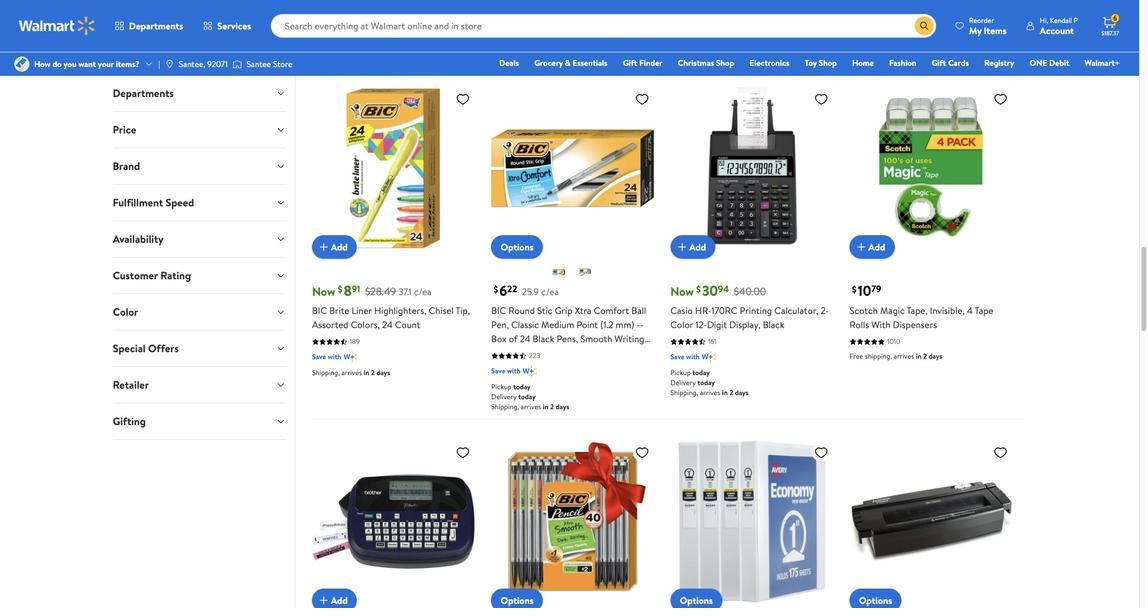 Task type: locate. For each thing, give the bounding box(es) containing it.
grocery
[[534, 57, 563, 69]]

services button
[[193, 12, 261, 40]]

options link for aurora gb as680s 6-sheet strip-cut paper and credit card shredder without wastebasket image on the bottom of page
[[850, 590, 902, 609]]

pen,
[[491, 319, 509, 332]]

now for 30
[[670, 284, 694, 300]]

now inside 'now $ 30 94 $40.00 casio hr-170rc printing calculator, 2- color 12-digit display, black'
[[670, 284, 694, 300]]

1 horizontal spatial bic
[[491, 304, 506, 317]]

chisel
[[429, 304, 454, 317]]

0 vertical spatial departments
[[129, 19, 183, 32]]

2 $ from the left
[[494, 283, 498, 296]]

shipping,
[[312, 42, 340, 52], [491, 48, 519, 58], [670, 48, 698, 58], [850, 48, 878, 58], [312, 368, 340, 378], [670, 388, 698, 398], [491, 402, 519, 412]]

0 horizontal spatial add to cart image
[[317, 594, 331, 609]]

p
[[1074, 15, 1078, 25]]

gift
[[623, 57, 637, 69], [932, 57, 946, 69]]

save for walmart plus icon at the right bottom of page
[[670, 352, 685, 362]]

1 horizontal spatial 24
[[520, 333, 530, 346]]

0 vertical spatial 6
[[1113, 13, 1117, 23]]

with for walmart plus icon at the right bottom of page
[[686, 352, 700, 362]]

1 horizontal spatial add to cart image
[[854, 240, 869, 254]]

1 $ from the left
[[338, 283, 342, 296]]

1 ¢/ea from the left
[[414, 286, 432, 299]]

hi,
[[1040, 15, 1048, 25]]

bic round stic grip xtra comfort ball pen, classic medium point (1.2 mm) -- box of 24 black pens, smooth writing experience image
[[491, 87, 654, 250]]

comfort
[[594, 304, 629, 317]]

$ left 10
[[852, 283, 857, 296]]

options for bic round stic grip xtra comfort ball pen, classic medium point (1.2 mm) -- box of 24 black pens, smooth writing experience image
[[501, 241, 534, 254]]

1 horizontal spatial ¢/ea
[[541, 286, 559, 299]]

now up casio
[[670, 284, 694, 300]]

pickup
[[491, 28, 512, 38], [670, 28, 691, 38], [850, 28, 870, 38], [670, 368, 691, 378], [491, 382, 512, 392]]

liner
[[352, 304, 372, 317]]

free shipping, arrives in 2 days
[[850, 352, 942, 362]]

$ left 30
[[696, 283, 701, 296]]

save with for walmart plus image to the left of search icon
[[850, 12, 879, 22]]

1 horizontal spatial black
[[763, 319, 785, 332]]

toy shop link
[[800, 57, 842, 69]]

1 horizontal spatial  image
[[165, 59, 174, 69]]

with for walmart plus image under 189
[[328, 352, 341, 362]]

1 shop from the left
[[716, 57, 734, 69]]

toy shop
[[805, 57, 837, 69]]

you
[[64, 58, 76, 70]]

 image right the 92071
[[233, 58, 242, 70]]

0 horizontal spatial bic
[[312, 304, 327, 317]]

black up 223
[[533, 333, 554, 346]]

gift for gift cards
[[932, 57, 946, 69]]

bic up the pen,
[[491, 304, 506, 317]]

black inside $ 6 22 25.9 ¢/ea bic round stic grip xtra comfort ball pen, classic medium point (1.2 mm) -- box of 24 black pens, smooth writing experience
[[533, 333, 554, 346]]

delivery
[[491, 38, 517, 48], [670, 38, 696, 48], [850, 38, 875, 48], [670, 378, 696, 388], [491, 392, 517, 402]]

1 vertical spatial black
[[533, 333, 554, 346]]

black inside 'now $ 30 94 $40.00 casio hr-170rc printing calculator, 2- color 12-digit display, black'
[[763, 319, 785, 332]]

retailer
[[113, 378, 149, 393]]

- right mm)
[[637, 319, 640, 332]]

pickup today delivery today shipping, arrives in 2 days
[[491, 28, 569, 58], [670, 28, 749, 58], [850, 28, 928, 58], [670, 368, 749, 398], [491, 382, 569, 412]]

black
[[763, 319, 785, 332], [533, 333, 554, 346]]

608
[[350, 11, 362, 21]]

¢/ea right 37.1 at the left top of the page
[[414, 286, 432, 299]]

1 horizontal spatial shop
[[819, 57, 837, 69]]

24 down highlighters,
[[382, 319, 393, 332]]

gift left cards
[[932, 57, 946, 69]]

departments button
[[103, 75, 295, 111]]

add to cart image
[[854, 240, 869, 254], [317, 594, 331, 609]]

walmart plus image up christmas shop link
[[702, 12, 716, 23]]

now inside now $ 8 91 $28.49 37.1 ¢/ea bic brite liner highlighters, chisel tip, assorted colors, 24 count
[[312, 284, 335, 300]]

0 horizontal spatial gift
[[623, 57, 637, 69]]

24 inside $ 6 22 25.9 ¢/ea bic round stic grip xtra comfort ball pen, classic medium point (1.2 mm) -- box of 24 black pens, smooth writing experience
[[520, 333, 530, 346]]

30
[[702, 281, 718, 301]]

1 vertical spatial 24
[[520, 333, 530, 346]]

2 ¢/ea from the left
[[541, 286, 559, 299]]

4 $ from the left
[[852, 283, 857, 296]]

0 vertical spatial black
[[763, 319, 785, 332]]

color button
[[103, 294, 295, 330]]

0 horizontal spatial  image
[[14, 57, 29, 72]]

with
[[507, 12, 521, 22], [686, 12, 700, 22], [866, 12, 879, 22], [328, 26, 341, 36], [328, 352, 341, 362], [686, 352, 700, 362], [507, 366, 521, 376]]

christmas shop
[[678, 57, 734, 69]]

blue image
[[578, 266, 592, 280]]

 image for santee, 92071
[[165, 59, 174, 69]]

one
[[1030, 57, 1047, 69]]

grip
[[555, 304, 573, 317]]

223
[[529, 351, 540, 361]]

1010
[[887, 337, 901, 347]]

digit
[[707, 319, 727, 332]]

calculator,
[[774, 304, 818, 317]]

1 shipping, arrives in 2 days from the top
[[312, 42, 390, 52]]

now
[[312, 284, 335, 300], [670, 284, 694, 300]]

home
[[852, 57, 874, 69]]

pens,
[[557, 333, 578, 346]]

gifting tab
[[103, 404, 295, 440]]

departments
[[129, 19, 183, 32], [113, 86, 174, 101]]

color down casio
[[670, 319, 693, 332]]

1 vertical spatial 6
[[499, 281, 507, 301]]

save for walmart plus image on top of christmas shop link
[[670, 12, 685, 22]]

2 gift from the left
[[932, 57, 946, 69]]

0 vertical spatial shipping, arrives in 2 days
[[312, 42, 390, 52]]

now left 8
[[312, 284, 335, 300]]

2 horizontal spatial  image
[[233, 58, 242, 70]]

 image
[[14, 57, 29, 72], [233, 58, 242, 70], [165, 59, 174, 69]]

pickup for walmart plus image to the left of search icon
[[850, 28, 870, 38]]

 image right the |
[[165, 59, 174, 69]]

94
[[718, 283, 729, 296]]

walmart image
[[19, 16, 95, 35]]

1 add to cart image from the left
[[317, 240, 331, 254]]

color
[[113, 305, 138, 320], [670, 319, 693, 332]]

walmart plus image down 608
[[344, 26, 358, 37]]

add to favorites list, bic brite liner highlighters, chisel tip, assorted colors, 24 count image
[[456, 92, 470, 106]]

add to cart image inside add button
[[854, 240, 869, 254]]

save for walmart plus image under 189
[[312, 352, 326, 362]]

tape
[[975, 304, 994, 317]]

 image for santee store
[[233, 58, 242, 70]]

colors,
[[351, 319, 380, 332]]

24
[[382, 319, 393, 332], [520, 333, 530, 346]]

rating
[[160, 269, 191, 283]]

- down ball
[[640, 319, 644, 332]]

24 right 'of'
[[520, 333, 530, 346]]

black down printing
[[763, 319, 785, 332]]

save with for walmart plus image on top of christmas shop link
[[670, 12, 700, 22]]

save with for walmart plus image under 189
[[312, 352, 341, 362]]

add to cart image for 30
[[675, 240, 689, 254]]

items?
[[116, 58, 140, 70]]

$ 10 79
[[852, 281, 881, 301]]

color up 'special'
[[113, 305, 138, 320]]

0 vertical spatial 24
[[382, 319, 393, 332]]

one debit
[[1030, 57, 1070, 69]]

shipping, arrives in 2 days down 189
[[312, 368, 390, 378]]

$187.37
[[1102, 29, 1119, 37]]

kendall
[[1050, 15, 1072, 25]]

$
[[338, 283, 342, 296], [494, 283, 498, 296], [696, 283, 701, 296], [852, 283, 857, 296]]

add to cart image
[[317, 240, 331, 254], [675, 240, 689, 254]]

add to favorites list, brother p-touch pt-45m personal handheld label maker image
[[456, 446, 470, 460]]

gift cards link
[[927, 57, 974, 69]]

 image for how do you want your items?
[[14, 57, 29, 72]]

1 horizontal spatial add to cart image
[[675, 240, 689, 254]]

gift finder link
[[618, 57, 668, 69]]

0 horizontal spatial now
[[312, 284, 335, 300]]

with for walmart plus image to the left of search icon
[[866, 12, 879, 22]]

2 add to cart image from the left
[[675, 240, 689, 254]]

8
[[344, 281, 352, 301]]

6 inside $ 6 22 25.9 ¢/ea bic round stic grip xtra comfort ball pen, classic medium point (1.2 mm) -- box of 24 black pens, smooth writing experience
[[499, 281, 507, 301]]

1 now from the left
[[312, 284, 335, 300]]

24 inside now $ 8 91 $28.49 37.1 ¢/ea bic brite liner highlighters, chisel tip, assorted colors, 24 count
[[382, 319, 393, 332]]

shop right toy
[[819, 57, 837, 69]]

save for walmart plus image to the left of search icon
[[850, 12, 864, 22]]

2 bic from the left
[[491, 304, 506, 317]]

add to cart image for brother p-touch pt-45m personal handheld label maker image
[[317, 594, 331, 609]]

0 vertical spatial add to cart image
[[854, 240, 869, 254]]

options link for avery economy view 3 ring binders, 1" round rings, 4 white binders (19200) image
[[670, 590, 722, 609]]

1 gift from the left
[[623, 57, 637, 69]]

brand button
[[103, 148, 295, 184]]

1 bic from the left
[[312, 304, 327, 317]]

printing
[[740, 304, 772, 317]]

color inside 'now $ 30 94 $40.00 casio hr-170rc printing calculator, 2- color 12-digit display, black'
[[670, 319, 693, 332]]

shipping, arrives in 2 days
[[312, 42, 390, 52], [312, 368, 390, 378]]

fashion link
[[884, 57, 922, 69]]

-
[[637, 319, 640, 332], [640, 319, 644, 332]]

1 horizontal spatial color
[[670, 319, 693, 332]]

0 horizontal spatial ¢/ea
[[414, 286, 432, 299]]

 image left how
[[14, 57, 29, 72]]

dispensers
[[893, 319, 937, 332]]

departments down the items?
[[113, 86, 174, 101]]

pickup today delivery today shipping, arrives in 2 days for walmart plus image on top of christmas shop link
[[670, 28, 749, 58]]

1 vertical spatial add to cart image
[[317, 594, 331, 609]]

special offers
[[113, 342, 179, 356]]

gifting button
[[103, 404, 295, 440]]

delivery for walmart plus image over the grocery
[[491, 38, 517, 48]]

shop for toy shop
[[819, 57, 837, 69]]

how
[[34, 58, 51, 70]]

$ inside now $ 8 91 $28.49 37.1 ¢/ea bic brite liner highlighters, chisel tip, assorted colors, 24 count
[[338, 283, 342, 296]]

save with for walmart plus image underneath 223
[[491, 366, 521, 376]]

santee
[[247, 58, 271, 70]]

do
[[52, 58, 62, 70]]

departments up the |
[[129, 19, 183, 32]]

add for $40.00
[[689, 241, 706, 254]]

6 inside 6 $187.37
[[1113, 13, 1117, 23]]

special offers tab
[[103, 331, 295, 367]]

3 $ from the left
[[696, 283, 701, 296]]

0 horizontal spatial shop
[[716, 57, 734, 69]]

finder
[[639, 57, 663, 69]]

shipping, arrives in 2 days down 608
[[312, 42, 390, 52]]

save for walmart plus image over the grocery
[[491, 12, 505, 22]]

today
[[513, 28, 531, 38], [693, 28, 710, 38], [872, 28, 889, 38], [518, 38, 536, 48], [698, 38, 715, 48], [877, 38, 894, 48], [693, 368, 710, 378], [698, 378, 715, 388], [513, 382, 531, 392], [518, 392, 536, 402]]

essentials
[[573, 57, 608, 69]]

gift left finder
[[623, 57, 637, 69]]

how do you want your items?
[[34, 58, 140, 70]]

0 horizontal spatial add to cart image
[[317, 240, 331, 254]]

6 up $187.37
[[1113, 13, 1117, 23]]

0 horizontal spatial 6
[[499, 281, 507, 301]]

2 shop from the left
[[819, 57, 837, 69]]

0 horizontal spatial black
[[533, 333, 554, 346]]

$28.49
[[365, 284, 396, 299]]

2 now from the left
[[670, 284, 694, 300]]

0 horizontal spatial 24
[[382, 319, 393, 332]]

registry
[[984, 57, 1014, 69]]

services
[[217, 19, 251, 32]]

1 horizontal spatial now
[[670, 284, 694, 300]]

¢/ea up stic at left bottom
[[541, 286, 559, 299]]

bic up 'assorted'
[[312, 304, 327, 317]]

$ left 8
[[338, 283, 342, 296]]

shop right christmas
[[716, 57, 734, 69]]

your
[[98, 58, 114, 70]]

options link
[[491, 236, 543, 259], [491, 590, 543, 609], [670, 590, 722, 609], [850, 590, 902, 609]]

save
[[491, 12, 505, 22], [670, 12, 685, 22], [850, 12, 864, 22], [312, 26, 326, 36], [312, 352, 326, 362], [670, 352, 685, 362], [491, 366, 505, 376]]

price tab
[[103, 112, 295, 148]]

brand tab
[[103, 148, 295, 184]]

1 vertical spatial shipping, arrives in 2 days
[[312, 368, 390, 378]]

&
[[565, 57, 571, 69]]

1 vertical spatial departments
[[113, 86, 174, 101]]

walmart plus image
[[523, 12, 537, 23], [702, 12, 716, 23], [881, 12, 895, 23], [344, 26, 358, 37], [344, 352, 358, 363], [523, 366, 537, 377]]

1 horizontal spatial gift
[[932, 57, 946, 69]]

customer rating tab
[[103, 258, 295, 294]]

christmas
[[678, 57, 714, 69]]

6
[[1113, 13, 1117, 23], [499, 281, 507, 301]]

$ left 22
[[494, 283, 498, 296]]

1 horizontal spatial 6
[[1113, 13, 1117, 23]]

add to favorites list, bic round stic grip xtra comfort ball pen, classic medium point (1.2 mm) -- box of 24 black pens, smooth writing experience image
[[635, 92, 649, 106]]

pickup today delivery today shipping, arrives in 2 days for walmart plus image over the grocery
[[491, 28, 569, 58]]

bic brite liner highlighters, chisel tip, assorted colors, 24 count image
[[312, 87, 475, 250]]

options for aurora gb as680s 6-sheet strip-cut paper and credit card shredder without wastebasket image on the bottom of page
[[859, 595, 892, 608]]

6 left 25.9
[[499, 281, 507, 301]]

grocery & essentials link
[[529, 57, 613, 69]]

walmart+
[[1085, 57, 1120, 69]]

availability tab
[[103, 221, 295, 257]]

with for walmart plus image on top of christmas shop link
[[686, 12, 700, 22]]

0 horizontal spatial color
[[113, 305, 138, 320]]



Task type: vqa. For each thing, say whether or not it's contained in the screenshot.
needed: for Marie Callender's Southern Pecan Pie, 32 oz (Frozen) 1 Marie Callender's Southern Pecan Pie, 32 oz
no



Task type: describe. For each thing, give the bounding box(es) containing it.
170rc
[[712, 304, 738, 317]]

save with for walmart plus image underneath 608
[[312, 26, 341, 36]]

store
[[273, 58, 293, 70]]

invisible,
[[930, 304, 965, 317]]

walmart plus image down 223
[[523, 366, 537, 377]]

retailer tab
[[103, 367, 295, 403]]

fashion
[[889, 57, 917, 69]]

fulfillment
[[113, 195, 163, 210]]

fulfillment speed button
[[103, 185, 295, 221]]

scotch magic tape, invisible, 4 tape rolls with dispensers image
[[850, 87, 1012, 250]]

availability button
[[103, 221, 295, 257]]

walmart+ link
[[1080, 57, 1125, 69]]

22
[[507, 283, 517, 296]]

departments inside dropdown button
[[113, 86, 174, 101]]

with for walmart plus image over the grocery
[[507, 12, 521, 22]]

want
[[78, 58, 96, 70]]

grocery & essentials
[[534, 57, 608, 69]]

account
[[1040, 24, 1074, 37]]

161
[[708, 337, 717, 347]]

search icon image
[[920, 21, 929, 31]]

reorder my items
[[969, 15, 1007, 37]]

(1.2
[[600, 319, 613, 332]]

options link for bic xtra-smooth mechanical pencils with erasers, 40-count pack, bulk mechanical pencils for school supplies image
[[491, 590, 543, 609]]

scotch magic tape, invisible, 4 tape rolls with dispensers
[[850, 304, 994, 332]]

pickup for walmart plus image over the grocery
[[491, 28, 512, 38]]

now $ 30 94 $40.00 casio hr-170rc printing calculator, 2- color 12-digit display, black
[[670, 281, 829, 332]]

hr-
[[695, 304, 712, 317]]

$ inside 'now $ 30 94 $40.00 casio hr-170rc printing calculator, 2- color 12-digit display, black'
[[696, 283, 701, 296]]

departments tab
[[103, 75, 295, 111]]

brother p-touch pt-45m personal handheld label maker image
[[312, 441, 475, 604]]

12-
[[696, 319, 707, 332]]

save for walmart plus image underneath 608
[[312, 26, 326, 36]]

fulfillment speed tab
[[103, 185, 295, 221]]

home link
[[847, 57, 879, 69]]

options link for bic round stic grip xtra comfort ball pen, classic medium point (1.2 mm) -- box of 24 black pens, smooth writing experience image
[[491, 236, 543, 259]]

casio
[[670, 304, 693, 317]]

now $ 8 91 $28.49 37.1 ¢/ea bic brite liner highlighters, chisel tip, assorted colors, 24 count
[[312, 281, 470, 332]]

pickup for walmart plus image on top of christmas shop link
[[670, 28, 691, 38]]

speed
[[166, 195, 194, 210]]

bic xtra-smooth mechanical pencils with erasers, 40-count pack, bulk mechanical pencils for school supplies image
[[491, 441, 654, 604]]

add to favorites list, aurora gb as680s 6-sheet strip-cut paper and credit card shredder without wastebasket image
[[994, 446, 1008, 460]]

casio hr-170rc printing calculator, 2-color 12-digit display, black image
[[670, 87, 833, 250]]

91
[[352, 283, 360, 296]]

$ inside $ 6 22 25.9 ¢/ea bic round stic grip xtra comfort ball pen, classic medium point (1.2 mm) -- box of 24 black pens, smooth writing experience
[[494, 283, 498, 296]]

add to favorites list, bic xtra-smooth mechanical pencils with erasers, 40-count pack, bulk mechanical pencils for school supplies image
[[635, 446, 649, 460]]

price button
[[103, 112, 295, 148]]

37.1
[[399, 286, 412, 299]]

with
[[871, 319, 891, 332]]

$40.00
[[734, 284, 766, 299]]

registry link
[[979, 57, 1020, 69]]

highlighters,
[[374, 304, 427, 317]]

color inside dropdown button
[[113, 305, 138, 320]]

price
[[113, 122, 136, 137]]

brand
[[113, 159, 140, 174]]

black image
[[552, 266, 566, 280]]

stic
[[537, 304, 553, 317]]

rolls
[[850, 319, 869, 332]]

offers
[[148, 342, 179, 356]]

shipping,
[[865, 352, 892, 362]]

deals
[[499, 57, 519, 69]]

add to cart image for scotch magic tape, invisible, 4 tape rolls with dispensers image
[[854, 240, 869, 254]]

add to favorites list, avery economy view 3 ring binders, 1" round rings, 4 white binders (19200) image
[[814, 446, 829, 460]]

round
[[509, 304, 535, 317]]

mm)
[[616, 319, 634, 332]]

tape,
[[907, 304, 928, 317]]

options for avery economy view 3 ring binders, 1" round rings, 4 white binders (19200) image
[[680, 595, 713, 608]]

electronics link
[[744, 57, 795, 69]]

gift for gift finder
[[623, 57, 637, 69]]

customer rating button
[[103, 258, 295, 294]]

walmart plus image
[[702, 352, 716, 363]]

1 - from the left
[[637, 319, 640, 332]]

$ inside $ 10 79
[[852, 283, 857, 296]]

6 $187.37
[[1102, 13, 1119, 37]]

delivery for walmart plus image to the left of search icon
[[850, 38, 875, 48]]

delivery for walmart plus image on top of christmas shop link
[[670, 38, 696, 48]]

avery economy view 3 ring binders, 1" round rings, 4 white binders (19200) image
[[670, 441, 833, 604]]

add for $28.49
[[331, 241, 348, 254]]

save with for walmart plus icon at the right bottom of page
[[670, 352, 700, 362]]

shop for christmas shop
[[716, 57, 734, 69]]

ball
[[632, 304, 646, 317]]

retailer button
[[103, 367, 295, 403]]

Search search field
[[271, 14, 936, 38]]

with for walmart plus image underneath 223
[[507, 366, 521, 376]]

$ 6 22 25.9 ¢/ea bic round stic grip xtra comfort ball pen, classic medium point (1.2 mm) -- box of 24 black pens, smooth writing experience
[[491, 281, 646, 360]]

debit
[[1049, 57, 1070, 69]]

smooth
[[581, 333, 612, 346]]

add to favorites list, scotch magic tape, invisible, 4 tape rolls with dispensers image
[[994, 92, 1008, 106]]

departments button
[[105, 12, 193, 40]]

add button for $28.49
[[312, 236, 357, 259]]

with for walmart plus image underneath 608
[[328, 26, 341, 36]]

fulfillment speed
[[113, 195, 194, 210]]

availability
[[113, 232, 163, 247]]

¢/ea inside now $ 8 91 $28.49 37.1 ¢/ea bic brite liner highlighters, chisel tip, assorted colors, 24 count
[[414, 286, 432, 299]]

25.9
[[522, 286, 539, 299]]

of
[[509, 333, 518, 346]]

options for bic xtra-smooth mechanical pencils with erasers, 40-count pack, bulk mechanical pencils for school supplies image
[[501, 595, 534, 608]]

pickup today delivery today shipping, arrives in 2 days for walmart plus image to the left of search icon
[[850, 28, 928, 58]]

departments inside popup button
[[129, 19, 183, 32]]

79
[[871, 283, 881, 296]]

christmas shop link
[[673, 57, 740, 69]]

¢/ea inside $ 6 22 25.9 ¢/ea bic round stic grip xtra comfort ball pen, classic medium point (1.2 mm) -- box of 24 black pens, smooth writing experience
[[541, 286, 559, 299]]

walmart plus image left search icon
[[881, 12, 895, 23]]

my
[[969, 24, 982, 37]]

add for 10
[[869, 241, 885, 254]]

walmart plus image up the grocery
[[523, 12, 537, 23]]

10
[[858, 281, 871, 301]]

walmart plus image down 189
[[344, 352, 358, 363]]

4
[[967, 304, 973, 317]]

add button for 10
[[850, 236, 895, 259]]

bic inside $ 6 22 25.9 ¢/ea bic round stic grip xtra comfort ball pen, classic medium point (1.2 mm) -- box of 24 black pens, smooth writing experience
[[491, 304, 506, 317]]

add to cart image for 8
[[317, 240, 331, 254]]

add to favorites list, casio hr-170rc printing calculator, 2-color 12-digit display, black image
[[814, 92, 829, 106]]

medium
[[541, 319, 574, 332]]

toy
[[805, 57, 817, 69]]

2 - from the left
[[640, 319, 644, 332]]

customer
[[113, 269, 158, 283]]

special offers button
[[103, 331, 295, 367]]

gifting
[[113, 415, 146, 429]]

2 shipping, arrives in 2 days from the top
[[312, 368, 390, 378]]

hi, kendall p account
[[1040, 15, 1078, 37]]

now for 8
[[312, 284, 335, 300]]

save with for walmart plus image over the grocery
[[491, 12, 521, 22]]

magic
[[880, 304, 905, 317]]

add button for $40.00
[[670, 236, 716, 259]]

point
[[577, 319, 598, 332]]

reorder
[[969, 15, 994, 25]]

classic
[[511, 319, 539, 332]]

bic inside now $ 8 91 $28.49 37.1 ¢/ea bic brite liner highlighters, chisel tip, assorted colors, 24 count
[[312, 304, 327, 317]]

tip,
[[456, 304, 470, 317]]

experience
[[491, 347, 537, 360]]

color tab
[[103, 294, 295, 330]]

writing
[[615, 333, 645, 346]]

Walmart Site-Wide search field
[[271, 14, 936, 38]]

deals link
[[494, 57, 524, 69]]

santee store
[[247, 58, 293, 70]]

aurora gb as680s 6-sheet strip-cut paper and credit card shredder without wastebasket image
[[850, 441, 1012, 604]]

scotch
[[850, 304, 878, 317]]

save for walmart plus image underneath 223
[[491, 366, 505, 376]]



